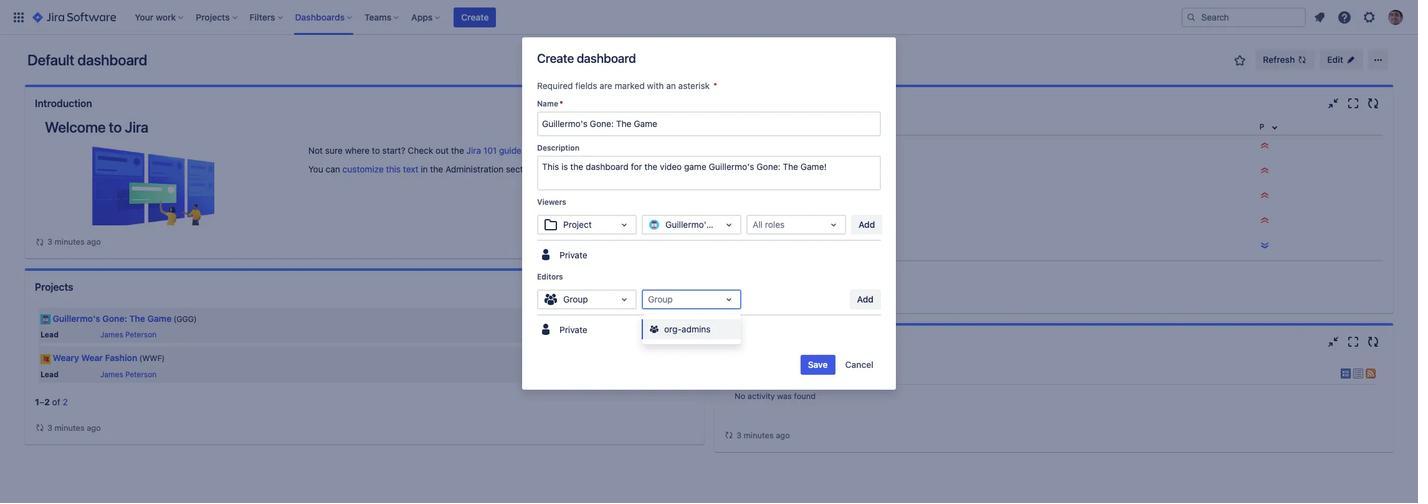 Task type: describe. For each thing, give the bounding box(es) containing it.
james peterson for the
[[100, 330, 157, 340]]

activity
[[748, 392, 775, 402]]

ago inside assigned to me region
[[776, 292, 790, 302]]

highest image for design the weary wear site
[[1260, 141, 1270, 151]]

introduction region
[[35, 118, 694, 249]]

administration
[[446, 164, 504, 174]]

.
[[640, 145, 642, 156]]

marked
[[615, 80, 645, 91]]

site launch link
[[779, 216, 827, 227]]

you can customize this text in the administration section.
[[308, 164, 538, 174]]

viewers
[[537, 198, 566, 207]]

101
[[483, 145, 497, 156]]

org-admins
[[664, 324, 711, 335]]

can
[[326, 164, 340, 174]]

private for group
[[560, 325, 587, 336]]

key
[[743, 122, 757, 131]]

1 inside projects region
[[35, 397, 39, 407]]

the
[[129, 313, 145, 324]]

peterson for fashion
[[125, 370, 157, 379]]

wwf- for 2
[[743, 166, 769, 177]]

an arrow curved in a circular way on the button that refreshes the dashboard image for weary wear fashion
[[35, 423, 45, 433]]

where
[[345, 145, 370, 156]]

guillermo's gone: the game (ggg)
[[53, 313, 197, 324]]

customize this text link
[[343, 164, 418, 174]]

task image for wwf-2
[[728, 167, 738, 177]]

silos
[[873, 166, 892, 177]]

projects
[[35, 282, 73, 293]]

and
[[524, 145, 539, 156]]

introduction
[[35, 98, 92, 109]]

1 vertical spatial *
[[560, 99, 563, 108]]

minimize assigned to me image
[[1326, 96, 1341, 111]]

star default dashboard image
[[1233, 53, 1248, 68]]

welcome to jira
[[45, 118, 148, 136]]

james peterson link for fashion
[[100, 370, 157, 379]]

lead for guillermo's gone: the game
[[41, 330, 59, 340]]

required
[[537, 80, 573, 91]]

2 group from the left
[[648, 294, 673, 305]]

not sure where to start? check out the jira 101 guide and atlassian training course .
[[308, 145, 642, 156]]

description
[[537, 143, 580, 153]]

james for wear
[[100, 370, 123, 379]]

1 horizontal spatial 2
[[63, 397, 68, 407]]

your company jira
[[732, 365, 861, 382]]

add button for group
[[850, 290, 881, 310]]

jira
[[830, 365, 861, 382]]

minutes for activity streams
[[744, 431, 774, 441]]

guillermo's gone: the game link
[[53, 313, 172, 324]]

admins
[[682, 324, 711, 335]]

an arrow curved in a circular way on the button that refreshes the dashboard image for activity streams
[[724, 431, 734, 441]]

add button for project
[[851, 215, 883, 235]]

save
[[808, 360, 828, 370]]

minimize activity streams image
[[1326, 335, 1341, 350]]

required fields are marked with an asterisk *
[[537, 80, 718, 91]]

1 vertical spatial jira
[[467, 145, 481, 156]]

ago for activity streams
[[776, 431, 790, 441]]

all roles
[[753, 219, 785, 230]]

add for group
[[857, 294, 874, 305]]

(ggg)
[[174, 315, 197, 324]]

no activity was found
[[735, 392, 816, 402]]

org-
[[664, 324, 682, 335]]

search image
[[1187, 12, 1196, 22]]

start
[[795, 241, 814, 252]]

training
[[580, 145, 610, 156]]

gg
[[779, 241, 792, 252]]

assigned to me region
[[724, 120, 1383, 303]]

you
[[308, 164, 323, 174]]

wear inside projects region
[[81, 353, 103, 363]]

are
[[600, 80, 612, 91]]

edit
[[1328, 54, 1344, 65]]

product listing design silos link
[[779, 166, 892, 177]]

refresh image
[[1298, 55, 1308, 65]]

private for project
[[560, 250, 587, 261]]

save button
[[801, 355, 835, 375]]

gone:
[[102, 313, 127, 324]]

ago for projects
[[87, 423, 101, 433]]

dashboard for create dashboard
[[577, 51, 636, 65]]

refresh button
[[1256, 50, 1315, 70]]

p
[[1260, 122, 1265, 131]]

name *
[[537, 99, 563, 108]]

1 horizontal spatial to
[[372, 145, 380, 156]]

2 inside assigned to me region
[[769, 166, 774, 177]]

0 vertical spatial *
[[713, 80, 718, 91]]

refresh activity streams image
[[1366, 335, 1381, 350]]

minimize projects image
[[657, 280, 672, 295]]

start?
[[382, 145, 405, 156]]

an
[[666, 80, 676, 91]]

ggg-
[[743, 241, 767, 252]]

atlassian
[[541, 145, 577, 156]]

this
[[386, 164, 401, 174]]

minutes for projects
[[55, 423, 85, 433]]

Description text field
[[537, 156, 881, 191]]

wwf-2 product listing design silos
[[743, 166, 892, 177]]

default dashboard
[[27, 51, 147, 69]]

weary inside assigned to me region
[[825, 141, 851, 152]]

in
[[421, 164, 428, 174]]

no
[[735, 392, 745, 402]]

fields
[[575, 80, 597, 91]]

t
[[728, 122, 733, 131]]

3 minutes ago inside assigned to me region
[[737, 292, 790, 302]]

james peterson for fashion
[[100, 370, 157, 379]]

ggg-1
[[743, 241, 771, 252]]

site
[[779, 216, 795, 227]]

text
[[403, 164, 418, 174]]

activity
[[724, 337, 759, 348]]

3 for activity streams
[[737, 431, 742, 441]]

ago for introduction
[[87, 237, 101, 247]]

ggg-1 link
[[743, 241, 771, 252]]

guide
[[499, 145, 522, 156]]

an arrow curved in a circular way on the button that refreshes the dashboard image for introduction
[[35, 237, 45, 247]]

edit link
[[1320, 50, 1364, 70]]

not
[[308, 145, 323, 156]]



Task type: locate. For each thing, give the bounding box(es) containing it.
1 vertical spatial task image
[[728, 217, 738, 227]]

refresh projects image
[[677, 280, 692, 295]]

to
[[109, 118, 122, 136], [372, 145, 380, 156]]

dashboard up are
[[577, 51, 636, 65]]

0 vertical spatial james peterson link
[[100, 330, 157, 340]]

roles
[[765, 219, 785, 230]]

was
[[777, 392, 792, 402]]

0 horizontal spatial 1
[[35, 397, 39, 407]]

1 highest image from the top
[[1260, 141, 1270, 151]]

1 vertical spatial add
[[857, 294, 874, 305]]

wwf-2 link
[[743, 166, 774, 177]]

3 down no
[[737, 431, 742, 441]]

an arrow curved in a circular way on the button that refreshes the dashboard image down –
[[35, 423, 45, 433]]

1 vertical spatial wear
[[81, 353, 103, 363]]

open image left minimize projects icon
[[617, 292, 632, 307]]

open image for group
[[617, 292, 632, 307]]

1 vertical spatial private
[[560, 325, 587, 336]]

dashboard right 'default'
[[77, 51, 147, 69]]

minutes up "projects"
[[55, 237, 85, 247]]

create for create dashboard
[[537, 51, 574, 65]]

1 vertical spatial design
[[843, 166, 871, 177]]

the up "wwf-2 product listing design silos"
[[810, 141, 823, 152]]

1 horizontal spatial jira
[[467, 145, 481, 156]]

an arrow curved in a circular way on the button that refreshes the dashboard image inside projects region
[[35, 423, 45, 433]]

company
[[764, 365, 827, 382]]

weary
[[825, 141, 851, 152], [53, 353, 79, 363]]

0 vertical spatial private
[[560, 250, 587, 261]]

2 link
[[63, 397, 68, 407]]

weary down guillermo's on the bottom of the page
[[53, 353, 79, 363]]

highest image
[[1260, 216, 1270, 226]]

the inside assigned to me region
[[810, 141, 823, 152]]

design left silos
[[843, 166, 871, 177]]

james peterson down guillermo's gone: the game (ggg)
[[100, 330, 157, 340]]

1 horizontal spatial dashboard
[[577, 51, 636, 65]]

create dashboard
[[537, 51, 636, 65]]

peterson for the
[[125, 330, 157, 340]]

an arrow curved in a circular way on the button that refreshes the dashboard image inside the activity streams region
[[724, 431, 734, 441]]

weary inside projects region
[[53, 353, 79, 363]]

lead up 1 – 2 of 2
[[41, 370, 59, 379]]

1 wwf- from the top
[[743, 166, 769, 177]]

default
[[27, 51, 74, 69]]

highest image
[[1260, 141, 1270, 151], [1260, 166, 1270, 176], [1260, 191, 1270, 201]]

1 vertical spatial to
[[372, 145, 380, 156]]

design down summary
[[779, 141, 807, 152]]

1 vertical spatial james peterson
[[100, 370, 157, 379]]

open image up the epic "icon"
[[722, 217, 737, 232]]

3 inside assigned to me region
[[737, 292, 742, 302]]

add
[[859, 219, 875, 230], [857, 294, 874, 305]]

james for gone:
[[100, 330, 123, 340]]

2
[[769, 166, 774, 177], [44, 397, 50, 407], [63, 397, 68, 407]]

3 minutes ago up "projects"
[[47, 237, 101, 247]]

3 highest image from the top
[[1260, 191, 1270, 201]]

game
[[147, 313, 172, 324]]

an arrow curved in a circular way on the button that refreshes the dashboard image right refresh projects icon
[[724, 292, 734, 302]]

an arrow curved in a circular way on the button that refreshes the dashboard image
[[724, 292, 734, 302], [35, 423, 45, 433]]

2 private from the top
[[560, 325, 587, 336]]

0 vertical spatial open image
[[617, 217, 632, 232]]

weary wear fashion link
[[53, 353, 137, 363]]

gg start screen
[[779, 241, 845, 252]]

0 horizontal spatial an arrow curved in a circular way on the button that refreshes the dashboard image
[[35, 237, 45, 247]]

course
[[612, 145, 640, 156]]

0 vertical spatial design
[[779, 141, 807, 152]]

1 vertical spatial an arrow curved in a circular way on the button that refreshes the dashboard image
[[724, 431, 734, 441]]

check
[[408, 145, 433, 156]]

0 horizontal spatial design
[[779, 141, 807, 152]]

launch
[[797, 216, 827, 227]]

private down editors
[[560, 325, 587, 336]]

ago inside the activity streams region
[[776, 431, 790, 441]]

2 dashboard from the left
[[577, 51, 636, 65]]

of
[[52, 397, 60, 407]]

0 vertical spatial 1
[[767, 241, 771, 252]]

james peterson link down guillermo's gone: the game (ggg)
[[100, 330, 157, 340]]

0 horizontal spatial to
[[109, 118, 122, 136]]

2 james peterson link from the top
[[100, 370, 157, 379]]

2 left the of
[[44, 397, 50, 407]]

minutes for introduction
[[55, 237, 85, 247]]

1 horizontal spatial wear
[[853, 141, 874, 152]]

1 vertical spatial create
[[537, 51, 574, 65]]

* right asterisk
[[713, 80, 718, 91]]

ago inside projects region
[[87, 423, 101, 433]]

None text field
[[753, 219, 755, 231], [648, 293, 650, 306], [753, 219, 755, 231], [648, 293, 650, 306]]

jira 101 guide link
[[467, 145, 522, 156]]

wwf- for 5
[[743, 216, 769, 227]]

lowest image
[[1260, 241, 1270, 251]]

highest image for product listing design silos
[[1260, 166, 1270, 176]]

cancel
[[845, 360, 874, 370]]

3 minutes ago down the activity
[[737, 431, 790, 441]]

0 vertical spatial task image
[[728, 167, 738, 177]]

1 vertical spatial open image
[[617, 292, 632, 307]]

2 open image from the top
[[617, 292, 632, 307]]

atlassian training course link
[[541, 145, 640, 156]]

3 minutes ago inside introduction region
[[47, 237, 101, 247]]

0 vertical spatial an arrow curved in a circular way on the button that refreshes the dashboard image
[[724, 292, 734, 302]]

* right name
[[560, 99, 563, 108]]

james peterson down "fashion"
[[100, 370, 157, 379]]

1 task image from the top
[[728, 167, 738, 177]]

2 right the of
[[63, 397, 68, 407]]

james peterson link for the
[[100, 330, 157, 340]]

0 vertical spatial create
[[461, 12, 489, 22]]

wear inside assigned to me region
[[853, 141, 874, 152]]

edit icon image
[[1346, 55, 1356, 65]]

1 horizontal spatial an arrow curved in a circular way on the button that refreshes the dashboard image
[[724, 431, 734, 441]]

1 – 2 of 2
[[35, 397, 68, 407]]

1 horizontal spatial group
[[648, 294, 673, 305]]

wear
[[853, 141, 874, 152], [81, 353, 103, 363]]

1 private from the top
[[560, 250, 587, 261]]

1 dashboard from the left
[[77, 51, 147, 69]]

an arrow curved in a circular way on the button that refreshes the dashboard image inside introduction region
[[35, 237, 45, 247]]

3 minutes ago
[[47, 237, 101, 247], [737, 292, 790, 302], [47, 423, 101, 433], [737, 431, 790, 441]]

asterisk
[[678, 80, 710, 91]]

0 horizontal spatial an arrow curved in a circular way on the button that refreshes the dashboard image
[[35, 423, 45, 433]]

open image right project
[[617, 217, 632, 232]]

2 lead from the top
[[41, 370, 59, 379]]

open image
[[617, 217, 632, 232], [617, 292, 632, 307]]

welcome
[[45, 118, 106, 136]]

–
[[39, 397, 44, 407]]

1 vertical spatial an arrow curved in a circular way on the button that refreshes the dashboard image
[[35, 423, 45, 433]]

0 horizontal spatial dashboard
[[77, 51, 147, 69]]

1 vertical spatial highest image
[[1260, 166, 1270, 176]]

3 inside introduction region
[[47, 237, 52, 247]]

your
[[732, 365, 761, 382]]

an arrow curved in a circular way on the button that refreshes the dashboard image
[[35, 237, 45, 247], [724, 431, 734, 441]]

peterson down (wwf)
[[125, 370, 157, 379]]

sure
[[325, 145, 343, 156]]

wear left site
[[853, 141, 874, 152]]

0 horizontal spatial 2
[[44, 397, 50, 407]]

0 horizontal spatial group
[[563, 294, 588, 305]]

summary
[[779, 122, 814, 131]]

the right 'out'
[[451, 145, 464, 156]]

1 lead from the top
[[41, 330, 59, 340]]

james peterson link down "fashion"
[[100, 370, 157, 379]]

1 horizontal spatial 1
[[767, 241, 771, 252]]

gg start screen link
[[779, 241, 845, 252]]

open image for all roles
[[826, 217, 841, 232]]

listing
[[814, 166, 840, 177]]

create button
[[454, 7, 496, 27]]

1 open image from the top
[[617, 217, 632, 232]]

task image left all
[[728, 217, 738, 227]]

open image for project
[[617, 217, 632, 232]]

wear left "fashion"
[[81, 353, 103, 363]]

activity streams
[[724, 337, 801, 348]]

1 james from the top
[[100, 330, 123, 340]]

3 up "projects"
[[47, 237, 52, 247]]

jira right welcome on the left of page
[[125, 118, 148, 136]]

0 vertical spatial to
[[109, 118, 122, 136]]

1 horizontal spatial *
[[713, 80, 718, 91]]

3 for projects
[[47, 423, 52, 433]]

screen
[[817, 241, 845, 252]]

1
[[767, 241, 771, 252], [35, 397, 39, 407]]

3 minutes ago for introduction
[[47, 237, 101, 247]]

3 inside the activity streams region
[[737, 431, 742, 441]]

1 horizontal spatial design
[[843, 166, 871, 177]]

peterson
[[125, 330, 157, 340], [125, 370, 157, 379]]

0 vertical spatial add button
[[851, 215, 883, 235]]

1 horizontal spatial create
[[537, 51, 574, 65]]

1 horizontal spatial the
[[451, 145, 464, 156]]

task image left the wwf-2 link
[[728, 167, 738, 177]]

5
[[769, 216, 774, 227]]

weary wear fashion (wwf)
[[53, 353, 165, 363]]

ago inside introduction region
[[87, 237, 101, 247]]

maximize activity streams image
[[1346, 335, 1361, 350]]

minutes down the activity
[[744, 431, 774, 441]]

minutes inside the activity streams region
[[744, 431, 774, 441]]

refresh assigned to me image
[[1366, 96, 1381, 111]]

0 vertical spatial jira
[[125, 118, 148, 136]]

private
[[560, 250, 587, 261], [560, 325, 587, 336]]

name
[[537, 99, 558, 108]]

primary element
[[7, 0, 1182, 35]]

lead for weary wear fashion
[[41, 370, 59, 379]]

1 vertical spatial weary
[[53, 353, 79, 363]]

maximize assigned to me image
[[1346, 96, 1361, 111]]

minutes inside introduction region
[[55, 237, 85, 247]]

minutes
[[55, 237, 85, 247], [744, 292, 774, 302], [55, 423, 85, 433], [744, 431, 774, 441]]

1 horizontal spatial weary
[[825, 141, 851, 152]]

open image up screen
[[826, 217, 841, 232]]

add for project
[[859, 219, 875, 230]]

0 vertical spatial an arrow curved in a circular way on the button that refreshes the dashboard image
[[35, 237, 45, 247]]

fashion
[[105, 353, 137, 363]]

open image
[[722, 217, 737, 232], [826, 217, 841, 232], [722, 292, 737, 307]]

3 minutes ago for projects
[[47, 423, 101, 433]]

3 minutes ago for activity streams
[[737, 431, 790, 441]]

2 left product
[[769, 166, 774, 177]]

0 vertical spatial highest image
[[1260, 141, 1270, 151]]

1 vertical spatial peterson
[[125, 370, 157, 379]]

1 vertical spatial add button
[[850, 290, 881, 310]]

minutes inside assigned to me region
[[744, 292, 774, 302]]

3 minutes ago inside the activity streams region
[[737, 431, 790, 441]]

james down the guillermo's gone: the game link
[[100, 330, 123, 340]]

to right welcome on the left of page
[[109, 118, 122, 136]]

jira left "101"
[[467, 145, 481, 156]]

create banner
[[0, 0, 1418, 35]]

3 up activity
[[737, 292, 742, 302]]

0 vertical spatial weary
[[825, 141, 851, 152]]

with
[[647, 80, 664, 91]]

1 left gg
[[767, 241, 771, 252]]

0 vertical spatial lead
[[41, 330, 59, 340]]

out
[[436, 145, 449, 156]]

found
[[794, 392, 816, 402]]

2 peterson from the top
[[125, 370, 157, 379]]

1 inside assigned to me region
[[767, 241, 771, 252]]

task image
[[728, 167, 738, 177], [728, 217, 738, 227]]

all
[[753, 219, 763, 230]]

design the weary wear site
[[779, 141, 890, 152]]

0 horizontal spatial wear
[[81, 353, 103, 363]]

None field
[[538, 113, 880, 135]]

create inside button
[[461, 12, 489, 22]]

open image for group
[[722, 292, 737, 307]]

1 james peterson link from the top
[[100, 330, 157, 340]]

3 for introduction
[[47, 237, 52, 247]]

customize
[[343, 164, 384, 174]]

private down project
[[560, 250, 587, 261]]

3 minutes ago down 2 link
[[47, 423, 101, 433]]

1 vertical spatial 1
[[35, 397, 39, 407]]

editors
[[537, 272, 563, 282]]

0 horizontal spatial jira
[[125, 118, 148, 136]]

0 vertical spatial james peterson
[[100, 330, 157, 340]]

weary up product listing design silos link
[[825, 141, 851, 152]]

3 minutes ago up "activity streams"
[[737, 292, 790, 302]]

2 james peterson from the top
[[100, 370, 157, 379]]

0 vertical spatial peterson
[[125, 330, 157, 340]]

an arrow curved in a circular way on the button that refreshes the dashboard image for wwf-2
[[724, 292, 734, 302]]

2 task image from the top
[[728, 217, 738, 227]]

product
[[779, 166, 811, 177]]

0 horizontal spatial *
[[560, 99, 563, 108]]

the right in
[[430, 164, 443, 174]]

james peterson link
[[100, 330, 157, 340], [100, 370, 157, 379]]

1 vertical spatial james peterson link
[[100, 370, 157, 379]]

open image up activity
[[722, 292, 737, 307]]

create for create
[[461, 12, 489, 22]]

0 vertical spatial add
[[859, 219, 875, 230]]

james peterson
[[100, 330, 157, 340], [100, 370, 157, 379]]

0 horizontal spatial the
[[430, 164, 443, 174]]

project
[[563, 219, 592, 230]]

activity streams region
[[724, 358, 1383, 442]]

james down weary wear fashion (wwf)
[[100, 370, 123, 379]]

1 peterson from the top
[[125, 330, 157, 340]]

dashboard for default dashboard
[[77, 51, 147, 69]]

2 horizontal spatial 2
[[769, 166, 774, 177]]

3 inside projects region
[[47, 423, 52, 433]]

1 left the of
[[35, 397, 39, 407]]

0 horizontal spatial weary
[[53, 353, 79, 363]]

guillermo's
[[53, 313, 100, 324]]

projects region
[[35, 303, 694, 435]]

peterson down the
[[125, 330, 157, 340]]

task image for wwf-5
[[728, 217, 738, 227]]

0 vertical spatial james
[[100, 330, 123, 340]]

1 vertical spatial james
[[100, 370, 123, 379]]

3 down 1 – 2 of 2
[[47, 423, 52, 433]]

1 james peterson from the top
[[100, 330, 157, 340]]

0 horizontal spatial create
[[461, 12, 489, 22]]

to left start?
[[372, 145, 380, 156]]

jira software image
[[32, 10, 116, 25], [32, 10, 116, 25]]

group
[[563, 294, 588, 305], [648, 294, 673, 305]]

site
[[876, 141, 890, 152]]

3 minutes ago inside projects region
[[47, 423, 101, 433]]

0 vertical spatial wwf-
[[743, 166, 769, 177]]

ago
[[87, 237, 101, 247], [776, 292, 790, 302], [87, 423, 101, 433], [776, 431, 790, 441]]

cancel button
[[838, 355, 881, 375]]

1 vertical spatial lead
[[41, 370, 59, 379]]

1 horizontal spatial an arrow curved in a circular way on the button that refreshes the dashboard image
[[724, 292, 734, 302]]

2 wwf- from the top
[[743, 216, 769, 227]]

2 horizontal spatial the
[[810, 141, 823, 152]]

lead down guillermo's on the bottom of the page
[[41, 330, 59, 340]]

2 highest image from the top
[[1260, 166, 1270, 176]]

1 group from the left
[[563, 294, 588, 305]]

0 vertical spatial wear
[[853, 141, 874, 152]]

minutes down 2 link
[[55, 423, 85, 433]]

minutes up "activity streams"
[[744, 292, 774, 302]]

1 vertical spatial wwf-
[[743, 216, 769, 227]]

2 james from the top
[[100, 370, 123, 379]]

create
[[461, 12, 489, 22], [537, 51, 574, 65]]

design the weary wear site link
[[779, 141, 890, 152]]

2 vertical spatial highest image
[[1260, 191, 1270, 201]]

minutes inside projects region
[[55, 423, 85, 433]]

epic image
[[728, 242, 738, 252]]

Search field
[[1182, 7, 1306, 27]]



Task type: vqa. For each thing, say whether or not it's contained in the screenshot.
work
no



